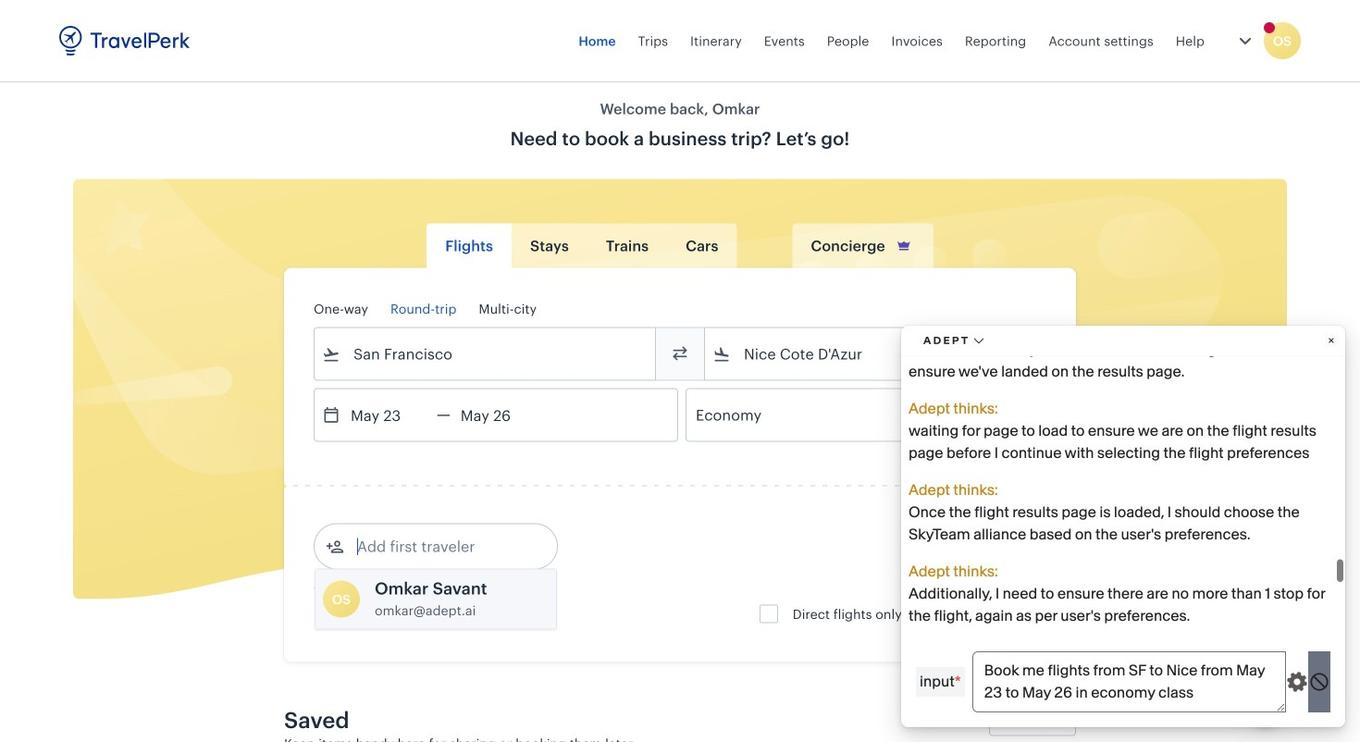 Task type: locate. For each thing, give the bounding box(es) containing it.
Add first traveler search field
[[344, 532, 537, 561]]

To search field
[[731, 339, 1022, 369]]

Return text field
[[451, 389, 547, 441]]



Task type: describe. For each thing, give the bounding box(es) containing it.
Depart text field
[[341, 389, 437, 441]]

From search field
[[341, 339, 631, 369]]



